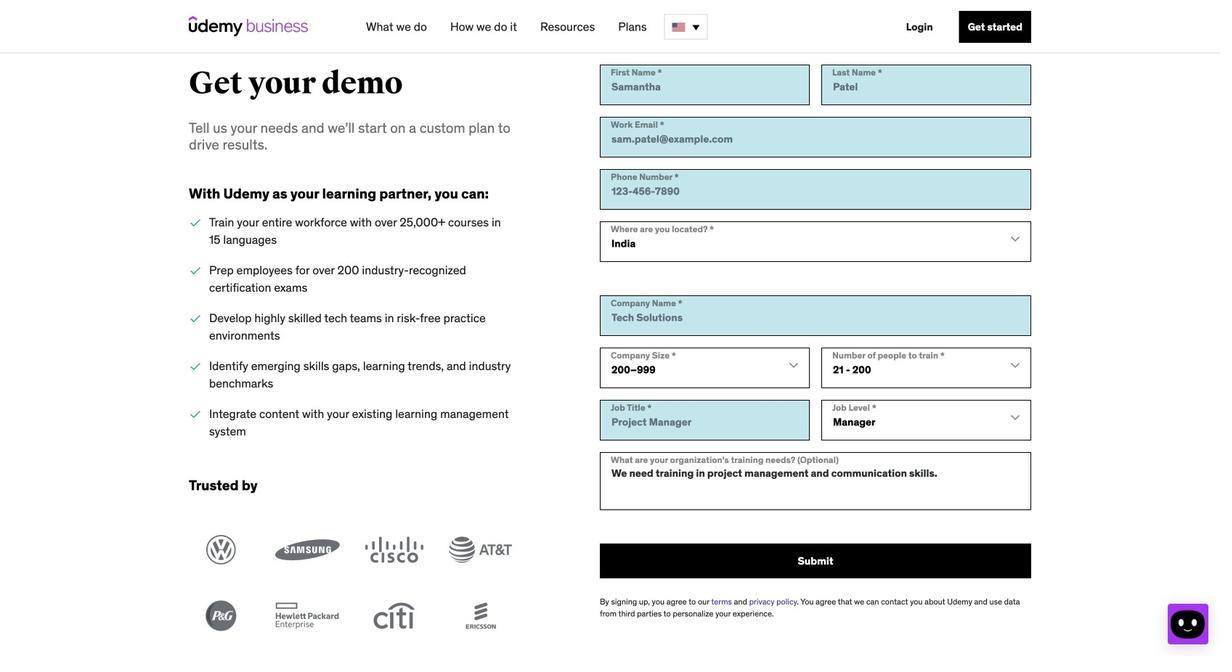 Task type: vqa. For each thing, say whether or not it's contained in the screenshot.
demand] within the Events - Udemy Business Building the Workforce of the Future During Economic Uncertainty with Deloitte [On- Demand]
no



Task type: describe. For each thing, give the bounding box(es) containing it.
First Name * text field
[[600, 65, 810, 105]]

What are your organization's training needs? text field
[[600, 452, 1031, 511]]

citi logo image
[[362, 601, 426, 632]]

Company Name * text field
[[600, 296, 1031, 336]]

hewlett packard enterprise logo image
[[275, 601, 340, 632]]

cisco logo image
[[362, 535, 426, 565]]

udemy business image
[[189, 16, 308, 36]]

samsung logo image
[[275, 535, 340, 565]]

p&g logo image
[[189, 601, 253, 632]]

menu navigation
[[354, 0, 1031, 54]]

ericsson logo image
[[448, 601, 513, 631]]



Task type: locate. For each thing, give the bounding box(es) containing it.
Last Name * text field
[[821, 65, 1031, 105]]

at&t logo image
[[448, 535, 513, 565]]

Work Email * email field
[[600, 117, 1031, 158]]

Phone Number * telephone field
[[600, 169, 1031, 210]]

Job Title* text field
[[600, 400, 810, 441]]

volkswagen logo image
[[189, 535, 253, 565]]



